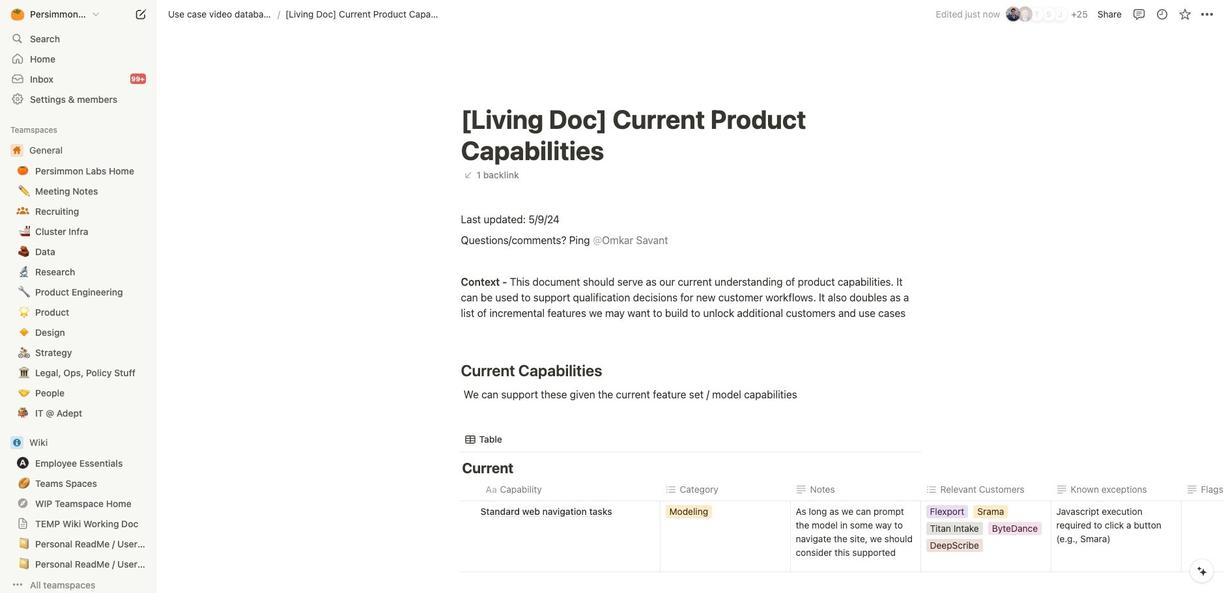 Task type: locate. For each thing, give the bounding box(es) containing it.
11 open image from the top
[[19, 560, 27, 568]]

1 vertical spatial 📔 change page icon image
[[16, 557, 30, 572]]

4 open image from the top
[[19, 308, 27, 316]]

5 open image from the top
[[19, 328, 27, 336]]

🔬 change page icon image
[[16, 264, 30, 279]]

open image for 🔸 image
[[19, 328, 27, 336]]

7 open image from the top
[[19, 500, 27, 508]]

🔸 image
[[18, 325, 30, 340]]

🌟 image
[[18, 304, 30, 319]]

4 open image from the top
[[19, 288, 27, 296]]

6 open image from the top
[[19, 369, 27, 377]]

🏉 change page icon image
[[16, 476, 30, 491]]

8 open image from the top
[[19, 409, 27, 417]]

2 open image from the top
[[19, 227, 27, 235]]

🚴 change page icon image
[[16, 345, 30, 360]]

open image for 🤝 icon in the left bottom of the page
[[19, 389, 27, 397]]

10 open image from the top
[[19, 540, 27, 548]]

0 vertical spatial 📔 image
[[18, 536, 30, 551]]

🔧 change page icon image
[[16, 284, 30, 299]]

1 vertical spatial 📔 image
[[18, 557, 30, 572]]

7 open image from the top
[[19, 389, 27, 397]]

open image for 1st "📔" image from the top
[[19, 540, 27, 548]]

3 open image from the top
[[19, 268, 27, 276]]

open image
[[19, 167, 27, 175], [19, 187, 27, 195], [19, 268, 27, 276], [19, 308, 27, 316], [19, 328, 27, 336], [19, 369, 27, 377], [19, 389, 27, 397], [19, 409, 27, 417], [19, 480, 27, 487], [19, 540, 27, 548], [19, 560, 27, 568]]

comments image
[[1133, 8, 1146, 21]]

🤝 change page icon image
[[16, 385, 30, 400]]

1 open image from the top
[[19, 207, 27, 215]]

2 open image from the top
[[19, 187, 27, 195]]

0 vertical spatial 📔 change page icon image
[[16, 536, 30, 551]]

updates image
[[1156, 8, 1169, 21]]

favorite image
[[1179, 8, 1192, 21]]

tab
[[460, 431, 508, 449]]

✏️ image
[[18, 183, 30, 198]]

open image
[[19, 207, 27, 215], [19, 227, 27, 235], [19, 248, 27, 255], [19, 288, 27, 296], [19, 349, 27, 357], [19, 459, 27, 467], [19, 500, 27, 508], [19, 520, 27, 528]]

9 open image from the top
[[19, 480, 27, 487]]

📔 image
[[18, 536, 30, 551], [18, 557, 30, 572]]

open image for 🌟 icon
[[19, 308, 27, 316]]

📔 change page icon image
[[16, 536, 30, 551], [16, 557, 30, 572]]



Task type: vqa. For each thing, say whether or not it's contained in the screenshot.
CREATE AND VIEW AUTOMATIONS icon
no



Task type: describe. For each thing, give the bounding box(es) containing it.
🏛️ change page icon image
[[16, 365, 30, 380]]

6 open image from the top
[[19, 459, 27, 467]]

🚢 image
[[18, 224, 30, 239]]

2 📔 change page icon image from the top
[[16, 557, 30, 572]]

new page image
[[133, 7, 149, 22]]

🔬 image
[[18, 264, 30, 279]]

🧱 change page icon image
[[16, 244, 30, 259]]

🏉 image
[[18, 476, 30, 491]]

🏛️ image
[[18, 365, 30, 380]]

open image for second "📔" image from the top
[[19, 560, 27, 568]]

2 📔 image from the top
[[18, 557, 30, 572]]

🤝 image
[[18, 385, 30, 400]]

🔸 change page icon image
[[16, 325, 30, 340]]

open image for ✏️ icon
[[19, 187, 27, 195]]

8 open image from the top
[[19, 520, 27, 528]]

1 📔 change page icon image from the top
[[16, 536, 30, 551]]

🔧 image
[[18, 284, 30, 299]]

🚴 image
[[18, 345, 30, 360]]

1 open image from the top
[[19, 167, 27, 175]]

open image for 🏛️ image
[[19, 369, 27, 377]]

🧱 image
[[18, 244, 30, 259]]

3 open image from the top
[[19, 248, 27, 255]]

open image for 🔬 icon at left top
[[19, 268, 27, 276]]

1 📔 image from the top
[[18, 536, 30, 551]]

🌟 change page icon image
[[16, 304, 30, 319]]

🚢 change page icon image
[[16, 224, 30, 239]]

✏️ change page icon image
[[16, 183, 30, 198]]

5 open image from the top
[[19, 349, 27, 357]]

open image for 🏉 icon
[[19, 480, 27, 487]]



